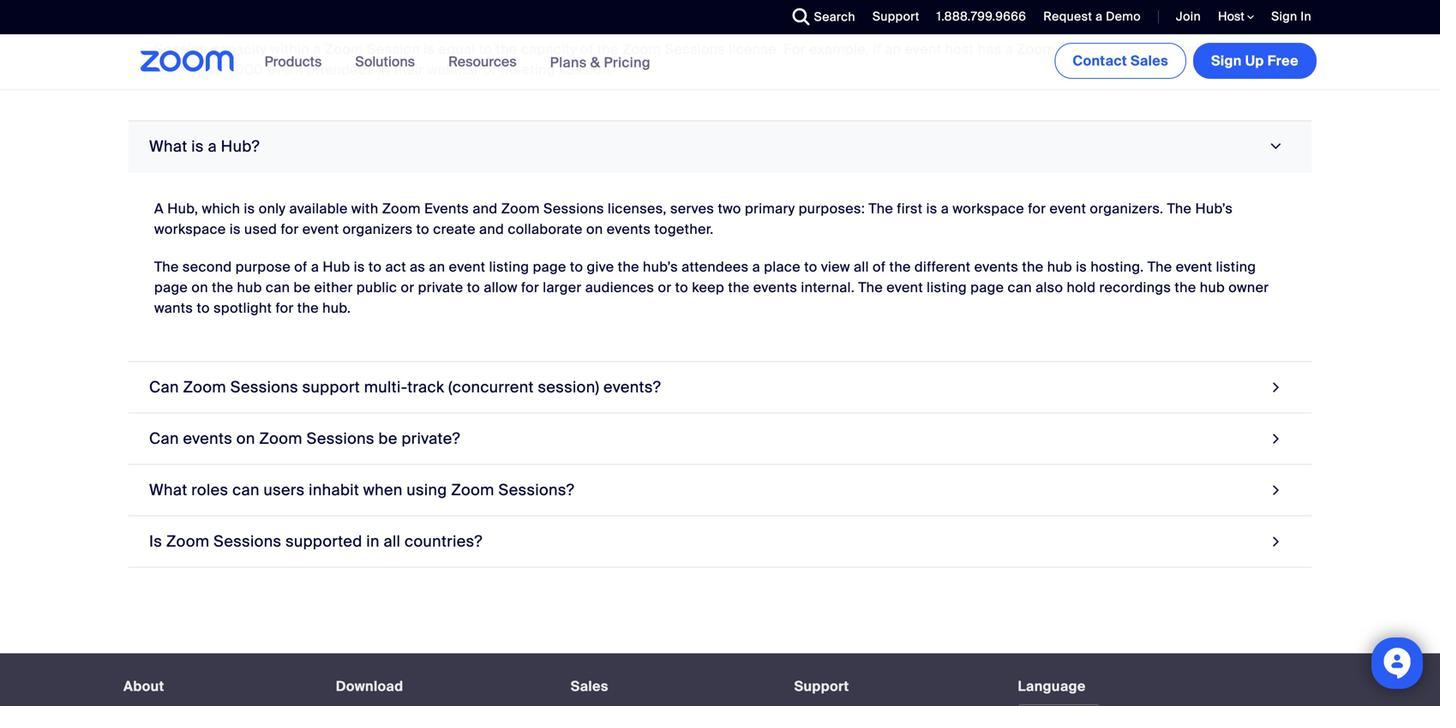 Task type: locate. For each thing, give the bounding box(es) containing it.
or down hub's
[[658, 279, 672, 297]]

2 what from the top
[[149, 481, 187, 500]]

for
[[1029, 200, 1047, 218], [281, 220, 299, 238], [521, 279, 540, 297], [276, 299, 294, 317]]

1 vertical spatial what
[[149, 481, 187, 500]]

0 vertical spatial attendees
[[307, 61, 375, 79]]

keep
[[692, 279, 725, 297]]

0 vertical spatial an
[[885, 40, 902, 58]]

hub up spotlight
[[237, 279, 262, 297]]

0 vertical spatial sales
[[1131, 52, 1169, 70]]

0 vertical spatial workspace
[[953, 200, 1025, 218]]

listing
[[489, 258, 530, 276], [1217, 258, 1257, 276], [927, 279, 967, 297]]

tab list
[[129, 0, 1312, 568]]

can zoom sessions support multi-track (concurrent session) events?
[[149, 378, 661, 397]]

sign for sign in
[[1272, 9, 1298, 24]]

to left view
[[805, 258, 818, 276]]

sign left up
[[1212, 52, 1243, 70]]

internal.
[[801, 279, 855, 297]]

product information navigation
[[252, 34, 664, 90]]

request
[[1044, 9, 1093, 24]]

1 horizontal spatial be
[[379, 429, 398, 449]]

1,000 down 'demo'
[[1124, 40, 1161, 58]]

attendees down within
[[307, 61, 375, 79]]

1 vertical spatial be
[[379, 429, 398, 449]]

session.
[[559, 61, 614, 79]]

0 horizontal spatial attendees
[[307, 61, 375, 79]]

second
[[183, 258, 232, 276]]

banner containing contact sales
[[120, 34, 1321, 90]]

is down "which"
[[230, 220, 241, 238]]

can down purpose
[[266, 279, 290, 297]]

attendees
[[307, 61, 375, 79], [682, 258, 749, 276]]

attendees inside 'the second purpose of a hub is to act as an event listing page to give the hub's attendees a place to view all of the different events the hub is hosting. the event listing page on the hub can be either public or private to allow for larger audiences or to keep the events internal. the event listing page can also hold recordings the hub owner wants to spotlight for the hub.'
[[682, 258, 749, 276]]

sessions left license.
[[665, 40, 726, 58]]

when
[[363, 481, 403, 500]]

events up roles
[[183, 429, 233, 449]]

1 horizontal spatial listing
[[927, 279, 967, 297]]

listing up allow
[[489, 258, 530, 276]]

the up the recordings
[[1148, 258, 1173, 276]]

0 vertical spatial support
[[873, 9, 920, 24]]

the right the recordings
[[1175, 279, 1197, 297]]

is
[[149, 532, 162, 552]]

of left hub on the top left of the page
[[294, 258, 308, 276]]

the up 'session.'
[[598, 40, 619, 58]]

multi-
[[364, 378, 408, 397]]

sales
[[1131, 52, 1169, 70], [571, 678, 609, 696]]

or right webinar
[[484, 61, 497, 79]]

event down 'hub's'
[[1177, 258, 1213, 276]]

or down as
[[401, 279, 415, 297]]

contact sales
[[1073, 52, 1169, 70]]

listing up owner
[[1217, 258, 1257, 276]]

1 vertical spatial workspace
[[154, 220, 226, 238]]

is right first
[[927, 200, 938, 218]]

can right roles
[[232, 481, 260, 500]]

0 vertical spatial on
[[587, 220, 603, 238]]

of right view
[[873, 258, 886, 276]]

right image
[[1265, 139, 1289, 154], [1269, 376, 1285, 399], [1269, 427, 1285, 451], [1269, 479, 1285, 502], [1269, 530, 1285, 554]]

the up also on the top right
[[1023, 258, 1044, 276]]

right image inside can events on zoom sessions be private? dropdown button
[[1269, 427, 1285, 451]]

events inside dropdown button
[[183, 429, 233, 449]]

what inside dropdown button
[[149, 481, 187, 500]]

sessions up inhabit
[[307, 429, 375, 449]]

sign left in
[[1272, 9, 1298, 24]]

purposes:
[[799, 200, 866, 218]]

inhabit
[[309, 481, 359, 500]]

workspace down hub, at top left
[[154, 220, 226, 238]]

a left hub on the top left of the page
[[311, 258, 319, 276]]

0 horizontal spatial listing
[[489, 258, 530, 276]]

license.
[[729, 40, 781, 58]]

1 horizontal spatial hub
[[1048, 258, 1073, 276]]

search button
[[780, 0, 860, 34]]

serves
[[671, 200, 715, 218]]

sign inside button
[[1212, 52, 1243, 70]]

to right equal
[[479, 40, 492, 58]]

the down second
[[212, 279, 234, 297]]

0 horizontal spatial 1,000
[[227, 61, 263, 79]]

the
[[869, 200, 894, 218], [1168, 200, 1192, 218], [154, 258, 179, 276], [1148, 258, 1173, 276], [859, 279, 883, 297]]

and up the create
[[473, 200, 498, 218]]

1,000 right up
[[227, 61, 263, 79]]

or
[[484, 61, 497, 79], [401, 279, 415, 297], [658, 279, 672, 297]]

1 horizontal spatial or
[[484, 61, 497, 79]]

roles
[[192, 481, 228, 500]]

zoom right using
[[451, 481, 495, 500]]

hold
[[1067, 279, 1096, 297]]

1 horizontal spatial 1,000
[[1124, 40, 1161, 58]]

events down the licenses,
[[607, 220, 651, 238]]

what inside "dropdown button"
[[149, 137, 187, 156]]

1 session from the left
[[154, 40, 208, 58]]

listing down different
[[927, 279, 967, 297]]

1 vertical spatial attendees
[[682, 258, 749, 276]]

the left second
[[154, 258, 179, 276]]

be left either
[[294, 279, 311, 297]]

2 vertical spatial on
[[237, 429, 255, 449]]

1 can from the top
[[149, 378, 179, 397]]

page down different
[[971, 279, 1005, 297]]

of up 'session.'
[[581, 40, 594, 58]]

all left countries?
[[384, 532, 401, 552]]

organizers
[[343, 220, 413, 238]]

what left roles
[[149, 481, 187, 500]]

contact
[[1073, 52, 1128, 70]]

to inside a hub, which is only available with zoom events and zoom sessions licenses, serves two primary purposes: the first is a workspace for event organizers. the hub's workspace is used for event organizers to create and collaborate on events together.
[[417, 220, 430, 238]]

is zoom sessions supported in all countries? button
[[129, 517, 1312, 568]]

a hub, which is only available with zoom events and zoom sessions licenses, serves two primary purposes: the first is a workspace for event organizers. the hub's workspace is used for event organizers to create and collaborate on events together.
[[154, 200, 1234, 238]]

and right the create
[[479, 220, 504, 238]]

act
[[386, 258, 406, 276]]

1 vertical spatial sign
[[1212, 52, 1243, 70]]

1 what from the top
[[149, 137, 187, 156]]

0 horizontal spatial all
[[384, 532, 401, 552]]

for down the only
[[281, 220, 299, 238]]

is zoom sessions supported in all countries?
[[149, 532, 483, 552]]

can
[[149, 378, 179, 397], [149, 429, 179, 449]]

session up their
[[367, 40, 420, 58]]

a right first
[[942, 200, 950, 218]]

0 horizontal spatial workspace
[[154, 220, 226, 238]]

right image for (concurrent
[[1269, 376, 1285, 399]]

either
[[314, 279, 353, 297]]

host
[[946, 40, 975, 58]]

attendees inside session capacity within a zoom session is equal to the capacity of the zoom sessions license. for example, if an event host has a zoom sessions 1,000 license, they can have up to 1,000 event attendees in their webinar or meeting session.
[[307, 61, 375, 79]]

events
[[425, 200, 469, 218]]

&
[[591, 53, 601, 71]]

main content containing what is a hub?
[[0, 0, 1441, 654]]

up
[[1246, 52, 1265, 70]]

1 horizontal spatial session
[[367, 40, 420, 58]]

an inside session capacity within a zoom session is equal to the capacity of the zoom sessions license. for example, if an event host has a zoom sessions 1,000 license, they can have up to 1,000 event attendees in their webinar or meeting session.
[[885, 40, 902, 58]]

in inside session capacity within a zoom session is equal to the capacity of the zoom sessions license. for example, if an event host has a zoom sessions 1,000 license, they can have up to 1,000 event attendees in their webinar or meeting session.
[[378, 61, 390, 79]]

1 horizontal spatial sales
[[1131, 52, 1169, 70]]

0 vertical spatial sign
[[1272, 9, 1298, 24]]

is left equal
[[424, 40, 435, 58]]

as
[[410, 258, 426, 276]]

hub's
[[1196, 200, 1234, 218]]

in inside dropdown button
[[367, 532, 380, 552]]

be left "private?"
[[379, 429, 398, 449]]

page up wants
[[154, 279, 188, 297]]

in left their
[[378, 61, 390, 79]]

1 horizontal spatial on
[[237, 429, 255, 449]]

sessions up collaborate
[[544, 200, 605, 218]]

sessions
[[665, 40, 726, 58], [1060, 40, 1121, 58], [544, 200, 605, 218], [230, 378, 298, 397], [307, 429, 375, 449], [214, 532, 282, 552]]

1 horizontal spatial page
[[533, 258, 567, 276]]

0 vertical spatial what
[[149, 137, 187, 156]]

1 horizontal spatial of
[[581, 40, 594, 58]]

event down within
[[267, 61, 304, 79]]

support link
[[860, 0, 924, 34], [873, 9, 920, 24], [795, 678, 850, 696]]

can right they at the right
[[1251, 40, 1276, 58]]

page up "larger"
[[533, 258, 567, 276]]

1 vertical spatial in
[[367, 532, 380, 552]]

all
[[854, 258, 870, 276], [384, 532, 401, 552]]

an right if on the right of the page
[[885, 40, 902, 58]]

has
[[978, 40, 1002, 58]]

1 vertical spatial on
[[192, 279, 208, 297]]

1 horizontal spatial sign
[[1272, 9, 1298, 24]]

to right wants
[[197, 299, 210, 317]]

right image inside what is a hub? "dropdown button"
[[1265, 139, 1289, 154]]

right image for private?
[[1269, 427, 1285, 451]]

hub
[[1048, 258, 1073, 276], [237, 279, 262, 297], [1201, 279, 1226, 297]]

1 vertical spatial and
[[479, 220, 504, 238]]

1 horizontal spatial all
[[854, 258, 870, 276]]

an right as
[[429, 258, 446, 276]]

what up a
[[149, 137, 187, 156]]

1 vertical spatial can
[[149, 429, 179, 449]]

0 horizontal spatial hub
[[237, 279, 262, 297]]

pricing
[[604, 53, 651, 71]]

banner
[[120, 34, 1321, 90]]

is inside "dropdown button"
[[192, 137, 204, 156]]

0 horizontal spatial or
[[401, 279, 415, 297]]

is left hub?
[[192, 137, 204, 156]]

right image inside what roles can users inhabit when using zoom sessions? dropdown button
[[1269, 479, 1285, 502]]

session capacity within a zoom session is equal to the capacity of the zoom sessions license. for example, if an event host has a zoom sessions 1,000 license, they can have up to 1,000 event attendees in their webinar or meeting session.
[[154, 40, 1276, 79]]

0 horizontal spatial sign
[[1212, 52, 1243, 70]]

a
[[1096, 9, 1103, 24], [313, 40, 321, 58], [1006, 40, 1014, 58], [208, 137, 217, 156], [942, 200, 950, 218], [311, 258, 319, 276], [753, 258, 761, 276]]

1 horizontal spatial attendees
[[682, 258, 749, 276]]

can events on zoom sessions be private? button
[[129, 414, 1312, 465]]

0 vertical spatial and
[[473, 200, 498, 218]]

(concurrent
[[449, 378, 534, 397]]

the up the audiences
[[618, 258, 640, 276]]

a left 'demo'
[[1096, 9, 1103, 24]]

to left act
[[369, 258, 382, 276]]

all right view
[[854, 258, 870, 276]]

what for what roles can users inhabit when using zoom sessions?
[[149, 481, 187, 500]]

the left different
[[890, 258, 912, 276]]

1 vertical spatial sales
[[571, 678, 609, 696]]

right image inside is zoom sessions supported in all countries? dropdown button
[[1269, 530, 1285, 554]]

products
[[265, 53, 322, 71]]

resources button
[[449, 34, 525, 89]]

session
[[154, 40, 208, 58], [367, 40, 420, 58]]

0 vertical spatial all
[[854, 258, 870, 276]]

they
[[1219, 40, 1248, 58]]

capacity left within
[[211, 40, 267, 58]]

meetings navigation
[[1052, 34, 1321, 82]]

can inside can zoom sessions support multi-track (concurrent session) events? dropdown button
[[149, 378, 179, 397]]

workspace
[[953, 200, 1025, 218], [154, 220, 226, 238]]

larger
[[543, 279, 582, 297]]

0 horizontal spatial session
[[154, 40, 208, 58]]

page
[[533, 258, 567, 276], [154, 279, 188, 297], [971, 279, 1005, 297]]

0 horizontal spatial capacity
[[211, 40, 267, 58]]

event left organizers.
[[1050, 200, 1087, 218]]

in right supported
[[367, 532, 380, 552]]

right image inside can zoom sessions support multi-track (concurrent session) events? dropdown button
[[1269, 376, 1285, 399]]

1 vertical spatial all
[[384, 532, 401, 552]]

2 horizontal spatial on
[[587, 220, 603, 238]]

can inside can events on zoom sessions be private? dropdown button
[[149, 429, 179, 449]]

in
[[378, 61, 390, 79], [367, 532, 380, 552]]

sessions down users
[[214, 532, 282, 552]]

can for can zoom sessions support multi-track (concurrent session) events?
[[149, 378, 179, 397]]

free
[[1268, 52, 1299, 70]]

tab list containing what is a hub?
[[129, 0, 1312, 568]]

2 horizontal spatial listing
[[1217, 258, 1257, 276]]

event left host
[[905, 40, 942, 58]]

have
[[154, 61, 186, 79]]

which
[[202, 200, 240, 218]]

a left hub?
[[208, 137, 217, 156]]

events inside a hub, which is only available with zoom events and zoom sessions licenses, serves two primary purposes: the first is a workspace for event organizers. the hub's workspace is used for event organizers to create and collaborate on events together.
[[607, 220, 651, 238]]

join link
[[1164, 0, 1206, 34], [1177, 9, 1202, 24]]

to
[[479, 40, 492, 58], [210, 61, 223, 79], [417, 220, 430, 238], [369, 258, 382, 276], [570, 258, 584, 276], [805, 258, 818, 276], [467, 279, 480, 297], [676, 279, 689, 297], [197, 299, 210, 317]]

zoom right &
[[623, 40, 661, 58]]

1 horizontal spatial an
[[885, 40, 902, 58]]

0 vertical spatial be
[[294, 279, 311, 297]]

sign
[[1272, 9, 1298, 24], [1212, 52, 1243, 70]]

main content
[[0, 0, 1441, 654]]

attendees up keep
[[682, 258, 749, 276]]

0 horizontal spatial be
[[294, 279, 311, 297]]

2 can from the top
[[149, 429, 179, 449]]

hosting.
[[1091, 258, 1145, 276]]

workspace up different
[[953, 200, 1025, 218]]

organizers.
[[1091, 200, 1164, 218]]

0 vertical spatial in
[[378, 61, 390, 79]]

0 horizontal spatial on
[[192, 279, 208, 297]]

what is a hub?
[[149, 137, 260, 156]]

support
[[873, 9, 920, 24], [795, 678, 850, 696]]

a left place
[[753, 258, 761, 276]]

a right within
[[313, 40, 321, 58]]

1 vertical spatial an
[[429, 258, 446, 276]]

the left 'hub's'
[[1168, 200, 1192, 218]]

hub up also on the top right
[[1048, 258, 1073, 276]]

0 horizontal spatial support
[[795, 678, 850, 696]]

place
[[764, 258, 801, 276]]

hub left owner
[[1201, 279, 1226, 297]]

1 vertical spatial support
[[795, 678, 850, 696]]

1 horizontal spatial workspace
[[953, 200, 1025, 218]]

1 horizontal spatial capacity
[[521, 40, 577, 58]]

on inside 'the second purpose of a hub is to act as an event listing page to give the hub's attendees a place to view all of the different events the hub is hosting. the event listing page on the hub can be either public or private to allow for larger audiences or to keep the events internal. the event listing page can also hold recordings the hub owner wants to spotlight for the hub.'
[[192, 279, 208, 297]]

be
[[294, 279, 311, 297], [379, 429, 398, 449]]

can for can events on zoom sessions be private?
[[149, 429, 179, 449]]

0 vertical spatial can
[[149, 378, 179, 397]]

private?
[[402, 429, 461, 449]]

sign up free button
[[1194, 43, 1317, 79]]

using
[[407, 481, 447, 500]]

0 horizontal spatial an
[[429, 258, 446, 276]]



Task type: vqa. For each thing, say whether or not it's contained in the screenshot.
left window new icon
no



Task type: describe. For each thing, give the bounding box(es) containing it.
what is a hub? button
[[129, 121, 1312, 173]]

hub's
[[643, 258, 678, 276]]

or inside session capacity within a zoom session is equal to the capacity of the zoom sessions license. for example, if an event host has a zoom sessions 1,000 license, they can have up to 1,000 event attendees in their webinar or meeting session.
[[484, 61, 497, 79]]

can inside session capacity within a zoom session is equal to the capacity of the zoom sessions license. for example, if an event host has a zoom sessions 1,000 license, they can have up to 1,000 event attendees in their webinar or meeting session.
[[1251, 40, 1276, 58]]

is right hub on the top left of the page
[[354, 258, 365, 276]]

hub
[[323, 258, 350, 276]]

language
[[1019, 678, 1086, 696]]

search
[[814, 9, 856, 25]]

2 session from the left
[[367, 40, 420, 58]]

recordings
[[1100, 279, 1172, 297]]

the up meeting
[[496, 40, 518, 58]]

contact sales link
[[1055, 43, 1187, 79]]

sales inside the meetings 'navigation'
[[1131, 52, 1169, 70]]

give
[[587, 258, 615, 276]]

different
[[915, 258, 971, 276]]

event down the 'available'
[[303, 220, 339, 238]]

on inside dropdown button
[[237, 429, 255, 449]]

for right spotlight
[[276, 299, 294, 317]]

2 capacity from the left
[[521, 40, 577, 58]]

allow
[[484, 279, 518, 297]]

a inside a hub, which is only available with zoom events and zoom sessions licenses, serves two primary purposes: the first is a workspace for event organizers. the hub's workspace is used for event organizers to create and collaborate on events together.
[[942, 200, 950, 218]]

sessions inside a hub, which is only available with zoom events and zoom sessions licenses, serves two primary purposes: the first is a workspace for event organizers. the hub's workspace is used for event organizers to create and collaborate on events together.
[[544, 200, 605, 218]]

what roles can users inhabit when using zoom sessions? button
[[129, 465, 1312, 517]]

event up private
[[449, 258, 486, 276]]

1 capacity from the left
[[211, 40, 267, 58]]

request a demo
[[1044, 9, 1142, 24]]

sign in
[[1272, 9, 1312, 24]]

2 horizontal spatial of
[[873, 258, 886, 276]]

private
[[418, 279, 464, 297]]

owner
[[1229, 279, 1270, 297]]

2 horizontal spatial or
[[658, 279, 672, 297]]

two
[[718, 200, 742, 218]]

also
[[1036, 279, 1064, 297]]

hub.
[[323, 299, 351, 317]]

session)
[[538, 378, 600, 397]]

purpose
[[236, 258, 291, 276]]

2 horizontal spatial page
[[971, 279, 1005, 297]]

the second purpose of a hub is to act as an event listing page to give the hub's attendees a place to view all of the different events the hub is hosting. the event listing page on the hub can be either public or private to allow for larger audiences or to keep the events internal. the event listing page can also hold recordings the hub owner wants to spotlight for the hub.
[[154, 258, 1270, 317]]

demo
[[1107, 9, 1142, 24]]

all inside is zoom sessions supported in all countries? dropdown button
[[384, 532, 401, 552]]

sessions up can events on zoom sessions be private?
[[230, 378, 298, 397]]

sessions?
[[499, 481, 575, 500]]

event down different
[[887, 279, 924, 297]]

collaborate
[[508, 220, 583, 238]]

about link
[[124, 678, 164, 696]]

create
[[433, 220, 476, 238]]

products button
[[265, 34, 330, 89]]

1 vertical spatial 1,000
[[227, 61, 263, 79]]

the left first
[[869, 200, 894, 218]]

sign up free
[[1212, 52, 1299, 70]]

to right up
[[210, 61, 223, 79]]

within
[[271, 40, 310, 58]]

the left hub.
[[297, 299, 319, 317]]

a inside "dropdown button"
[[208, 137, 217, 156]]

zoom logo image
[[141, 51, 235, 72]]

zoom down request
[[1017, 40, 1056, 58]]

is up hold
[[1077, 258, 1088, 276]]

a right has
[[1006, 40, 1014, 58]]

zoom right the is
[[166, 532, 210, 552]]

an inside 'the second purpose of a hub is to act as an event listing page to give the hub's attendees a place to view all of the different events the hub is hosting. the event listing page on the hub can be either public or private to allow for larger audiences or to keep the events internal. the event listing page can also hold recordings the hub owner wants to spotlight for the hub.'
[[429, 258, 446, 276]]

wants
[[154, 299, 193, 317]]

to left keep
[[676, 279, 689, 297]]

of inside session capacity within a zoom session is equal to the capacity of the zoom sessions license. for example, if an event host has a zoom sessions 1,000 license, they can have up to 1,000 event attendees in their webinar or meeting session.
[[581, 40, 594, 58]]

if
[[874, 40, 882, 58]]

to left allow
[[467, 279, 480, 297]]

1 horizontal spatial support
[[873, 9, 920, 24]]

example,
[[810, 40, 870, 58]]

can events on zoom sessions be private?
[[149, 429, 461, 449]]

sales link
[[571, 678, 609, 696]]

0 horizontal spatial page
[[154, 279, 188, 297]]

be inside 'the second purpose of a hub is to act as an event listing page to give the hub's attendees a place to view all of the different events the hub is hosting. the event listing page on the hub can be either public or private to allow for larger audiences or to keep the events internal. the event listing page can also hold recordings the hub owner wants to spotlight for the hub.'
[[294, 279, 311, 297]]

view
[[822, 258, 851, 276]]

right image for countries?
[[1269, 530, 1285, 554]]

available
[[289, 200, 348, 218]]

is left the only
[[244, 200, 255, 218]]

for
[[784, 40, 806, 58]]

only
[[259, 200, 286, 218]]

webinar
[[428, 61, 480, 79]]

host
[[1219, 9, 1248, 24]]

spotlight
[[214, 299, 272, 317]]

zoom inside dropdown button
[[259, 429, 303, 449]]

events right different
[[975, 258, 1019, 276]]

together.
[[655, 220, 714, 238]]

zoom down wants
[[183, 378, 226, 397]]

for up also on the top right
[[1029, 200, 1047, 218]]

to left give
[[570, 258, 584, 276]]

support
[[302, 378, 360, 397]]

zoom up organizers
[[382, 200, 421, 218]]

0 horizontal spatial of
[[294, 258, 308, 276]]

the right internal.
[[859, 279, 883, 297]]

0 horizontal spatial sales
[[571, 678, 609, 696]]

hub,
[[167, 200, 198, 218]]

sign for sign up free
[[1212, 52, 1243, 70]]

users
[[264, 481, 305, 500]]

supported
[[286, 532, 363, 552]]

be inside dropdown button
[[379, 429, 398, 449]]

public
[[357, 279, 397, 297]]

resources
[[449, 53, 517, 71]]

all inside 'the second purpose of a hub is to act as an event listing page to give the hub's attendees a place to view all of the different events the hub is hosting. the event listing page on the hub can be either public or private to allow for larger audiences or to keep the events internal. the event listing page can also hold recordings the hub owner wants to spotlight for the hub.'
[[854, 258, 870, 276]]

download
[[336, 678, 404, 696]]

solutions button
[[355, 34, 423, 89]]

what for what is a hub?
[[149, 137, 187, 156]]

hub?
[[221, 137, 260, 156]]

sessions down request a demo on the top of the page
[[1060, 40, 1121, 58]]

licenses,
[[608, 200, 667, 218]]

countries?
[[405, 532, 483, 552]]

sessions inside dropdown button
[[307, 429, 375, 449]]

plans
[[550, 53, 587, 71]]

equal
[[439, 40, 476, 58]]

for right allow
[[521, 279, 540, 297]]

0 vertical spatial 1,000
[[1124, 40, 1161, 58]]

can left also on the top right
[[1008, 279, 1033, 297]]

track
[[408, 378, 445, 397]]

meeting
[[501, 61, 556, 79]]

the right keep
[[728, 279, 750, 297]]

in
[[1301, 9, 1312, 24]]

zoom up collaborate
[[501, 200, 540, 218]]

join
[[1177, 9, 1202, 24]]

events?
[[604, 378, 661, 397]]

download link
[[336, 678, 404, 696]]

can inside dropdown button
[[232, 481, 260, 500]]

is inside session capacity within a zoom session is equal to the capacity of the zoom sessions license. for example, if an event host has a zoom sessions 1,000 license, they can have up to 1,000 event attendees in their webinar or meeting session.
[[424, 40, 435, 58]]

zoom right products
[[325, 40, 364, 58]]

events down place
[[754, 279, 798, 297]]

right image for using
[[1269, 479, 1285, 502]]

2 horizontal spatial hub
[[1201, 279, 1226, 297]]

first
[[897, 200, 923, 218]]

what roles can users inhabit when using zoom sessions?
[[149, 481, 575, 500]]

a
[[154, 200, 164, 218]]

can zoom sessions support multi-track (concurrent session) events? button
[[129, 362, 1312, 414]]

1.888.799.9666
[[937, 9, 1027, 24]]

on inside a hub, which is only available with zoom events and zoom sessions licenses, serves two primary purposes: the first is a workspace for event organizers. the hub's workspace is used for event organizers to create and collaborate on events together.
[[587, 220, 603, 238]]

audiences
[[586, 279, 655, 297]]

about
[[124, 678, 164, 696]]



